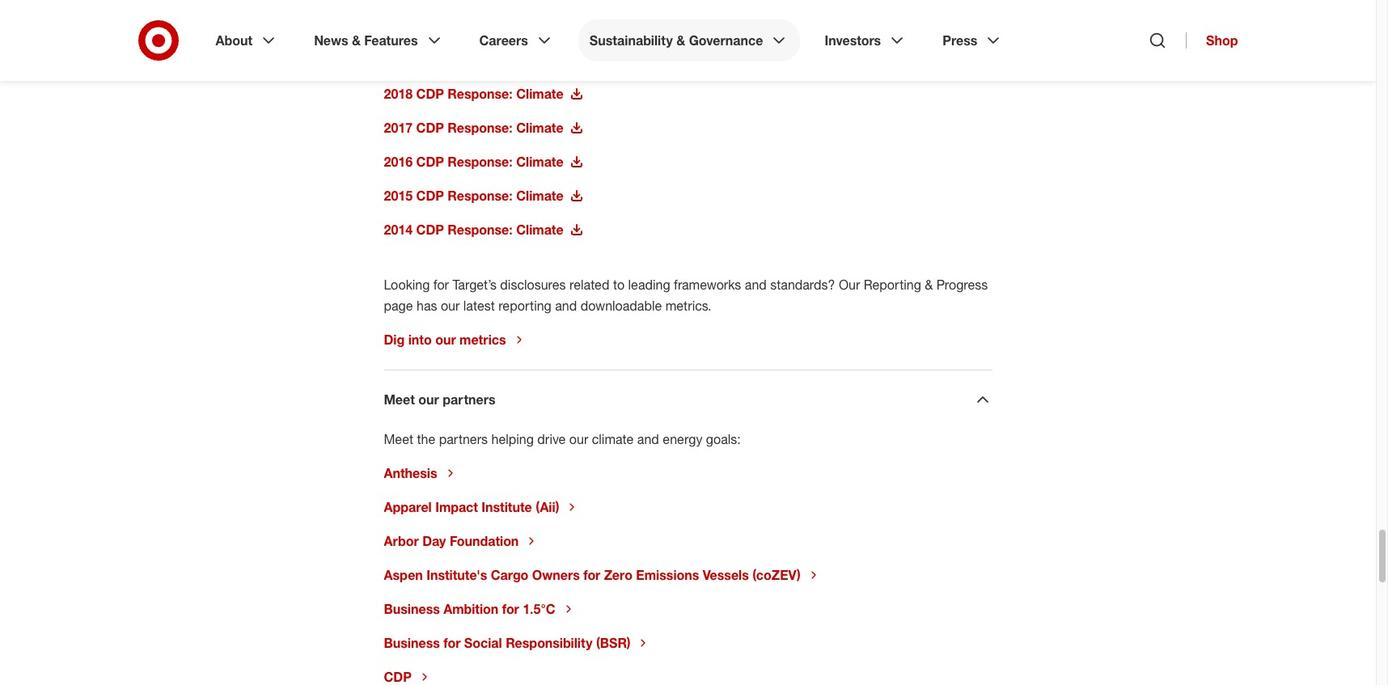 Task type: vqa. For each thing, say whether or not it's contained in the screenshot.
metrics
yes



Task type: locate. For each thing, give the bounding box(es) containing it.
1 meet from the top
[[384, 391, 415, 408]]

climate down 2016 cdp response: climate link
[[516, 188, 563, 204]]

partners
[[443, 391, 495, 408], [439, 431, 488, 447]]

3 climate from the top
[[516, 86, 563, 102]]

climate for 2019 cdp response: climate
[[516, 52, 563, 68]]

about
[[216, 32, 252, 49]]

climate down careers
[[516, 52, 563, 68]]

apparel
[[384, 499, 432, 515]]

emissions
[[636, 567, 699, 583]]

climate down 2018 cdp response: climate link at top
[[516, 120, 563, 136]]

2 climate from the top
[[516, 52, 563, 68]]

cdp
[[416, 18, 444, 34], [416, 52, 444, 68], [416, 86, 444, 102], [416, 120, 444, 136], [416, 154, 444, 170], [416, 188, 444, 204], [416, 222, 444, 238], [384, 669, 412, 685]]

for up 'has'
[[433, 277, 449, 293]]

1 vertical spatial meet
[[384, 431, 413, 447]]

2 meet from the top
[[384, 431, 413, 447]]

1.5°c
[[523, 601, 555, 617]]

shop
[[1206, 32, 1238, 49]]

and left standards?
[[745, 277, 767, 293]]

meet our partners
[[384, 391, 495, 408]]

meet down "dig" on the left of the page
[[384, 391, 415, 408]]

and left energy
[[637, 431, 659, 447]]

for
[[433, 277, 449, 293], [583, 567, 600, 583], [502, 601, 519, 617], [443, 635, 461, 651]]

0 horizontal spatial &
[[352, 32, 361, 49]]

and down related
[[555, 298, 577, 314]]

business up the cdp link in the left of the page
[[384, 635, 440, 651]]

response: down 2018 cdp response: climate link at top
[[448, 120, 513, 136]]

1 horizontal spatial &
[[676, 32, 685, 49]]

response: up 2019 cdp response: climate link
[[448, 18, 513, 34]]

our
[[839, 277, 860, 293]]

0 vertical spatial business
[[384, 601, 440, 617]]

cargo
[[491, 567, 528, 583]]

news & features link
[[303, 19, 455, 61]]

for left 1.5°c
[[502, 601, 519, 617]]

3 response: from the top
[[448, 86, 513, 102]]

6 response: from the top
[[448, 188, 513, 204]]

meet our partners button
[[384, 390, 992, 409]]

cdp inside 'meet our partners' region
[[384, 669, 412, 685]]

partners up helping
[[443, 391, 495, 408]]

4 climate from the top
[[516, 120, 563, 136]]

responsibility
[[506, 635, 593, 651]]

response: up 2017 cdp response: climate link
[[448, 86, 513, 102]]

reporting
[[498, 298, 551, 314]]

into
[[408, 332, 432, 348]]

meet for meet our partners
[[384, 391, 415, 408]]

meet
[[384, 391, 415, 408], [384, 431, 413, 447]]

institute
[[482, 499, 532, 515]]

2 horizontal spatial and
[[745, 277, 767, 293]]

2020 cdp response: climate
[[384, 18, 563, 34]]

arbor day foundation link
[[384, 533, 538, 549]]

our up the
[[418, 391, 439, 408]]

response: up 2014 cdp response: climate link on the left of the page
[[448, 188, 513, 204]]

climate up 2019 cdp response: climate link
[[516, 18, 563, 34]]

latest
[[463, 298, 495, 314]]

our right 'has'
[[441, 298, 460, 314]]

7 response: from the top
[[448, 222, 513, 238]]

5 response: from the top
[[448, 154, 513, 170]]

and
[[745, 277, 767, 293], [555, 298, 577, 314], [637, 431, 659, 447]]

& right news
[[352, 32, 361, 49]]

business for business for social responsibility (bsr)
[[384, 635, 440, 651]]

partners inside 'meet our partners' region
[[439, 431, 488, 447]]

partners right the
[[439, 431, 488, 447]]

(bsr)
[[596, 635, 630, 651]]

our
[[441, 298, 460, 314], [435, 332, 456, 348], [418, 391, 439, 408], [569, 431, 588, 447]]

2 horizontal spatial &
[[925, 277, 933, 293]]

climate
[[592, 431, 634, 447]]

dig into our metrics link
[[384, 332, 525, 348]]

4 response: from the top
[[448, 120, 513, 136]]

& left progress
[[925, 277, 933, 293]]

2015 cdp response: climate link
[[384, 188, 583, 204]]

response: for 2020
[[448, 18, 513, 34]]

and inside 'meet our partners' region
[[637, 431, 659, 447]]

& left governance on the top
[[676, 32, 685, 49]]

anthesis link
[[384, 465, 457, 481]]

1 business from the top
[[384, 601, 440, 617]]

aspen institute's cargo owners for zero emissions vessels (cozev) link
[[384, 567, 820, 583]]

climate
[[516, 18, 563, 34], [516, 52, 563, 68], [516, 86, 563, 102], [516, 120, 563, 136], [516, 154, 563, 170], [516, 188, 563, 204], [516, 222, 563, 238]]

news & features
[[314, 32, 418, 49]]

1 horizontal spatial and
[[637, 431, 659, 447]]

news
[[314, 32, 348, 49]]

1 vertical spatial and
[[555, 298, 577, 314]]

& for sustainability
[[676, 32, 685, 49]]

leading
[[628, 277, 670, 293]]

1 response: from the top
[[448, 18, 513, 34]]

our inside looking for target's disclosures related to leading frameworks and standards? our reporting & progress page has our latest
[[441, 298, 460, 314]]

1 vertical spatial business
[[384, 635, 440, 651]]

partners inside meet our partners dropdown button
[[443, 391, 495, 408]]

meet inside dropdown button
[[384, 391, 415, 408]]

response: down 2017 cdp response: climate link
[[448, 154, 513, 170]]

0 vertical spatial meet
[[384, 391, 415, 408]]

careers
[[479, 32, 528, 49]]

related
[[569, 277, 610, 293]]

6 climate from the top
[[516, 188, 563, 204]]

2017
[[384, 120, 413, 136]]

meet left the
[[384, 431, 413, 447]]

1 climate from the top
[[516, 18, 563, 34]]

climate for 2015 cdp response: climate
[[516, 188, 563, 204]]

1 vertical spatial partners
[[439, 431, 488, 447]]

governance
[[689, 32, 763, 49]]

response: for 2019
[[448, 52, 513, 68]]

cdp for 2017
[[416, 120, 444, 136]]

0 vertical spatial and
[[745, 277, 767, 293]]

vessels
[[703, 567, 749, 583]]

7 climate from the top
[[516, 222, 563, 238]]

zero
[[604, 567, 632, 583]]

2014 cdp response: climate
[[384, 222, 563, 238]]

partners for our
[[443, 391, 495, 408]]

disclosures
[[500, 277, 566, 293]]

meet inside region
[[384, 431, 413, 447]]

climate for 2017 cdp response: climate
[[516, 120, 563, 136]]

&
[[352, 32, 361, 49], [676, 32, 685, 49], [925, 277, 933, 293]]

5 climate from the top
[[516, 154, 563, 170]]

metrics.
[[665, 298, 711, 314]]

business ambition for 1.5°c
[[384, 601, 555, 617]]

response: for 2014
[[448, 222, 513, 238]]

meet our partners region
[[384, 409, 992, 685]]

reporting and downloadable metrics.
[[498, 298, 711, 314]]

anthesis
[[384, 465, 437, 481]]

for inside looking for target's disclosures related to leading frameworks and standards? our reporting & progress page has our latest
[[433, 277, 449, 293]]

business down aspen at the left of page
[[384, 601, 440, 617]]

response: down 2015 cdp response: climate link
[[448, 222, 513, 238]]

goals:
[[706, 431, 741, 447]]

climate up 2015 cdp response: climate link
[[516, 154, 563, 170]]

2 vertical spatial and
[[637, 431, 659, 447]]

response: for 2018
[[448, 86, 513, 102]]

2016 cdp response: climate
[[384, 154, 563, 170]]

ambition
[[443, 601, 498, 617]]

partners for the
[[439, 431, 488, 447]]

& inside looking for target's disclosures related to leading frameworks and standards? our reporting & progress page has our latest
[[925, 277, 933, 293]]

0 horizontal spatial and
[[555, 298, 577, 314]]

climate down careers link at top
[[516, 86, 563, 102]]

climate up disclosures
[[516, 222, 563, 238]]

features
[[364, 32, 418, 49]]

response: down careers
[[448, 52, 513, 68]]

our right into at the left of page
[[435, 332, 456, 348]]

2020
[[384, 18, 413, 34]]

our right "drive"
[[569, 431, 588, 447]]

energy
[[663, 431, 702, 447]]

business for business ambition for 1.5°c
[[384, 601, 440, 617]]

(cozev)
[[752, 567, 801, 583]]

0 vertical spatial partners
[[443, 391, 495, 408]]

careers link
[[468, 19, 565, 61]]

& for news
[[352, 32, 361, 49]]

climate for 2018 cdp response: climate
[[516, 86, 563, 102]]

2 response: from the top
[[448, 52, 513, 68]]

2 business from the top
[[384, 635, 440, 651]]



Task type: describe. For each thing, give the bounding box(es) containing it.
looking for target's disclosures related to leading frameworks and standards? our reporting & progress page has our latest
[[384, 277, 988, 314]]

page
[[384, 298, 413, 314]]

2015
[[384, 188, 413, 204]]

drive
[[537, 431, 566, 447]]

investors link
[[813, 19, 918, 61]]

our inside dropdown button
[[418, 391, 439, 408]]

the
[[417, 431, 435, 447]]

impact
[[435, 499, 478, 515]]

meet for meet the partners helping drive our climate and energy goals:
[[384, 431, 413, 447]]

investors
[[825, 32, 881, 49]]

response: for 2017
[[448, 120, 513, 136]]

2019 cdp response: climate link
[[384, 52, 583, 68]]

progress
[[937, 277, 988, 293]]

has
[[417, 298, 437, 314]]

standards?
[[770, 277, 835, 293]]

2018 cdp response: climate link
[[384, 86, 583, 102]]

social
[[464, 635, 502, 651]]

reporting
[[864, 277, 921, 293]]

business ambition for 1.5°c link
[[384, 601, 575, 617]]

2019
[[384, 52, 413, 68]]

climate for 2020 cdp response: climate
[[516, 18, 563, 34]]

cdp for 2018
[[416, 86, 444, 102]]

2014
[[384, 222, 413, 238]]

dig into our metrics
[[384, 332, 506, 348]]

frameworks
[[674, 277, 741, 293]]

response: for 2015
[[448, 188, 513, 204]]

looking
[[384, 277, 430, 293]]

2020 cdp response: climate link
[[384, 18, 583, 34]]

business for social responsibility (bsr) link
[[384, 635, 650, 651]]

cdp reports — climate region
[[384, 0, 992, 350]]

response: for 2016
[[448, 154, 513, 170]]

2017 cdp response: climate
[[384, 120, 563, 136]]

cdp for 2016
[[416, 154, 444, 170]]

for left zero
[[583, 567, 600, 583]]

2017 cdp response: climate link
[[384, 120, 583, 136]]

cdp for 2014
[[416, 222, 444, 238]]

for left 'social'
[[443, 635, 461, 651]]

aspen institute's cargo owners for zero emissions vessels (cozev)
[[384, 567, 801, 583]]

sustainability & governance link
[[578, 19, 800, 61]]

2018
[[384, 86, 413, 102]]

apparel impact institute (aii) link
[[384, 499, 579, 515]]

arbor day foundation
[[384, 533, 519, 549]]

2016
[[384, 154, 413, 170]]

cdp for 2019
[[416, 52, 444, 68]]

metrics
[[459, 332, 506, 348]]

2018 cdp response: climate
[[384, 86, 563, 102]]

cdp for 2020
[[416, 18, 444, 34]]

helping
[[491, 431, 534, 447]]

2016 cdp response: climate link
[[384, 154, 583, 170]]

climate for 2016 cdp response: climate
[[516, 154, 563, 170]]

foundation
[[450, 533, 519, 549]]

target's
[[452, 277, 497, 293]]

sustainability
[[590, 32, 673, 49]]

cdp link
[[384, 669, 431, 685]]

sustainability & governance
[[590, 32, 763, 49]]

arbor
[[384, 533, 419, 549]]

owners
[[532, 567, 580, 583]]

2014 cdp response: climate link
[[384, 222, 583, 238]]

dig
[[384, 332, 405, 348]]

2015 cdp response: climate
[[384, 188, 563, 204]]

aspen
[[384, 567, 423, 583]]

press
[[943, 32, 977, 49]]

institute's
[[426, 567, 487, 583]]

business for social responsibility (bsr)
[[384, 635, 630, 651]]

cdp for 2015
[[416, 188, 444, 204]]

(aii)
[[536, 499, 559, 515]]

our inside region
[[569, 431, 588, 447]]

meet the partners helping drive our climate and energy goals:
[[384, 431, 741, 447]]

shop link
[[1186, 32, 1238, 49]]

day
[[422, 533, 446, 549]]

climate for 2014 cdp response: climate
[[516, 222, 563, 238]]

and inside looking for target's disclosures related to leading frameworks and standards? our reporting & progress page has our latest
[[745, 277, 767, 293]]

downloadable
[[580, 298, 662, 314]]

to
[[613, 277, 625, 293]]

apparel impact institute (aii)
[[384, 499, 559, 515]]

2019 cdp response: climate
[[384, 52, 563, 68]]

press link
[[931, 19, 1015, 61]]

about link
[[204, 19, 290, 61]]



